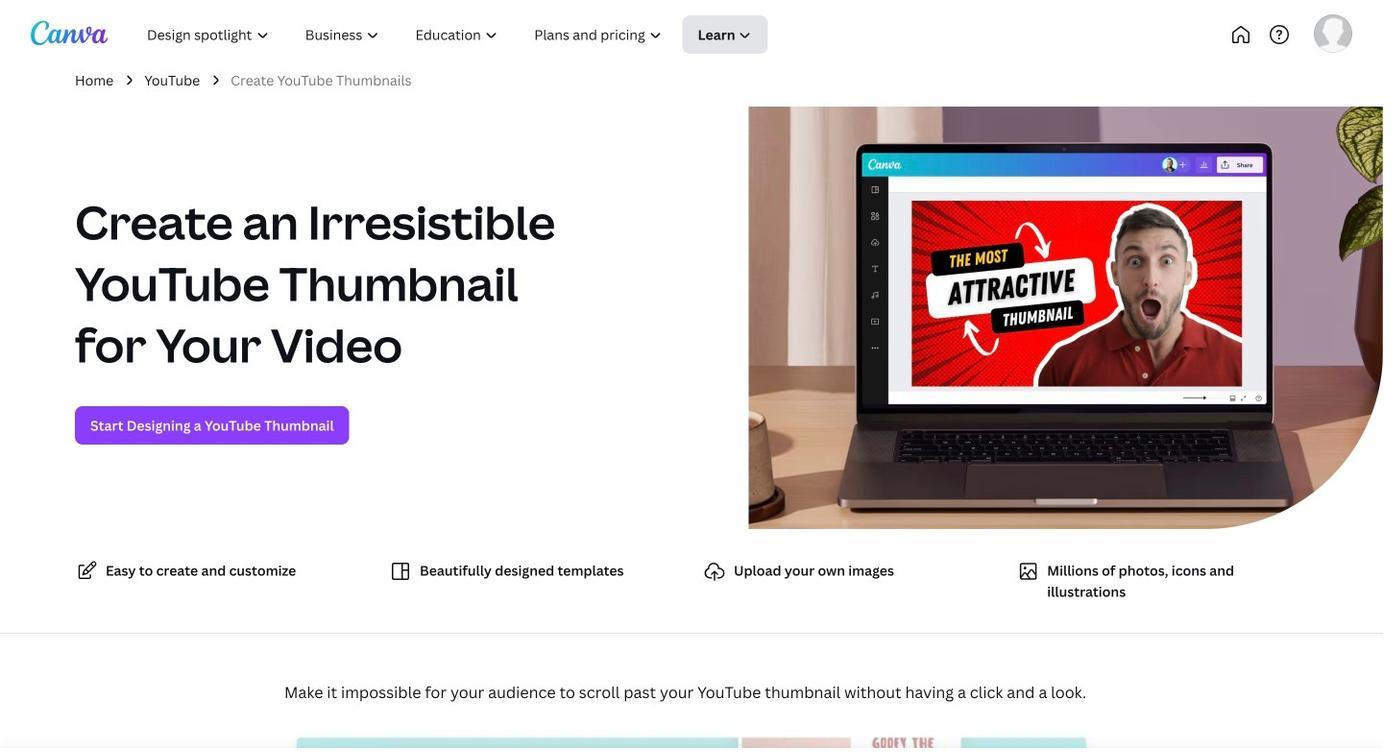 Task type: locate. For each thing, give the bounding box(es) containing it.
top level navigation element
[[131, 15, 833, 54]]



Task type: vqa. For each thing, say whether or not it's contained in the screenshot.
youtube image
yes



Task type: describe. For each thing, give the bounding box(es) containing it.
youtube image
[[284, 735, 1099, 748]]



